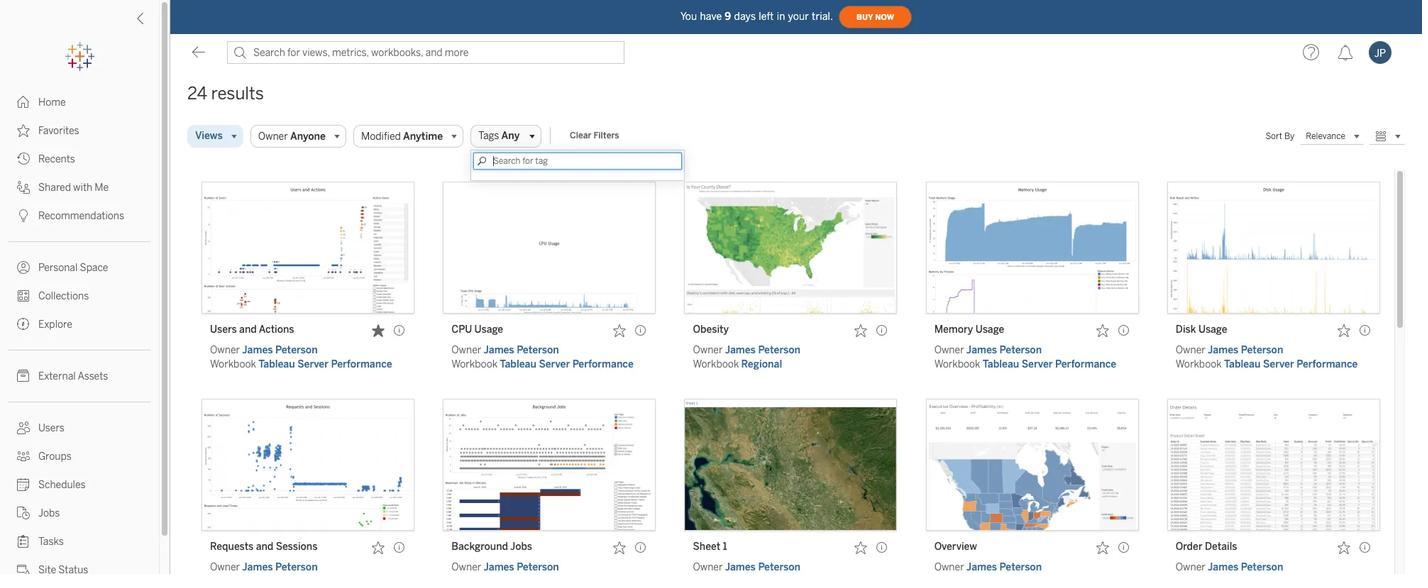 Task type: vqa. For each thing, say whether or not it's contained in the screenshot.


Task type: locate. For each thing, give the bounding box(es) containing it.
1 vertical spatial jobs
[[510, 541, 532, 553]]

usage for cpu usage
[[474, 324, 503, 336]]

users up groups
[[38, 422, 64, 434]]

views button
[[187, 125, 243, 148]]

6 by text only_f5he34f image from the top
[[17, 507, 30, 519]]

list box inside filter bar region
[[471, 172, 684, 180]]

james peterson link down background jobs
[[484, 561, 559, 573]]

james peterson link down memory usage
[[966, 344, 1042, 356]]

recommendations
[[38, 210, 124, 222]]

jobs link
[[0, 499, 159, 527]]

owner down sheet
[[693, 561, 723, 573]]

server for users and actions
[[297, 358, 329, 370]]

external
[[38, 370, 76, 382]]

favorites link
[[0, 116, 159, 145]]

4 owner james peterson workbook tableau server performance from the left
[[1176, 344, 1358, 370]]

clear filters
[[570, 131, 619, 141]]

0 vertical spatial users
[[210, 324, 237, 336]]

peterson for background jobs
[[517, 561, 559, 573]]

owner james peterson workbook tableau server performance down disk usage
[[1176, 344, 1358, 370]]

tableau down actions
[[258, 358, 295, 370]]

owner james peterson workbook tableau server performance for disk usage
[[1176, 344, 1358, 370]]

sheet
[[693, 541, 720, 553]]

by text only_f5he34f image left home
[[17, 96, 30, 109]]

1
[[723, 541, 727, 553]]

by text only_f5he34f image for external assets
[[17, 370, 30, 382]]

1 server from the left
[[297, 358, 329, 370]]

james down requests and sessions
[[242, 561, 273, 573]]

peterson for obesity
[[758, 344, 800, 356]]

users inside main region
[[210, 324, 237, 336]]

usage right disk
[[1199, 324, 1227, 336]]

workbook for memory usage
[[934, 358, 980, 370]]

james inside owner james peterson workbook regional
[[725, 344, 756, 356]]

groups link
[[0, 442, 159, 470]]

owner down users and actions
[[210, 344, 240, 356]]

owner down the memory
[[934, 344, 964, 356]]

and
[[239, 324, 257, 336], [256, 541, 273, 553]]

favorites
[[38, 125, 79, 137]]

james down 'cpu usage'
[[484, 344, 514, 356]]

server for disk usage
[[1263, 358, 1294, 370]]

2 tableau server performance link from the left
[[500, 358, 634, 370]]

james down memory usage
[[966, 344, 997, 356]]

Search for tag text field
[[473, 153, 682, 170]]

your
[[788, 10, 809, 22]]

by text only_f5he34f image inside explore link
[[17, 318, 30, 331]]

owner james peterson down background jobs
[[452, 561, 559, 573]]

by text only_f5he34f image for favorites
[[17, 124, 30, 137]]

performance for disk usage
[[1297, 358, 1358, 370]]

by text only_f5he34f image inside recents link
[[17, 153, 30, 165]]

buy
[[857, 12, 873, 22]]

by text only_f5he34f image for recommendations
[[17, 209, 30, 222]]

by text only_f5he34f image left favorites
[[17, 124, 30, 137]]

users
[[210, 324, 237, 336], [38, 422, 64, 434]]

3 workbook from the left
[[693, 358, 739, 370]]

tableau
[[258, 358, 295, 370], [500, 358, 536, 370], [983, 358, 1019, 370], [1224, 358, 1261, 370]]

tags
[[478, 130, 499, 142]]

james peterson link up regional link
[[725, 344, 800, 356]]

1 vertical spatial and
[[256, 541, 273, 553]]

with
[[73, 182, 92, 194]]

owner for background jobs
[[452, 561, 481, 573]]

by text only_f5he34f image for users
[[17, 422, 30, 434]]

workbook down 'cpu usage'
[[452, 358, 498, 370]]

disk
[[1176, 324, 1196, 336]]

buy now
[[857, 12, 894, 22]]

by text only_f5he34f image inside shared with me link
[[17, 181, 30, 194]]

3 owner james peterson workbook tableau server performance from the left
[[934, 344, 1116, 370]]

workbook down disk usage
[[1176, 358, 1222, 370]]

by text only_f5he34f image left explore
[[17, 318, 30, 331]]

peterson
[[275, 344, 318, 356], [517, 344, 559, 356], [758, 344, 800, 356], [1000, 344, 1042, 356], [1241, 344, 1283, 356], [275, 561, 318, 573], [517, 561, 559, 573], [758, 561, 800, 573], [1000, 561, 1042, 573], [1241, 561, 1283, 573]]

owner james peterson for overview
[[934, 561, 1042, 573]]

by text only_f5he34f image left schedules
[[17, 478, 30, 491]]

personal
[[38, 262, 78, 274]]

4 by text only_f5he34f image from the top
[[17, 290, 30, 302]]

james for overview
[[966, 561, 997, 573]]

1 usage from the left
[[474, 324, 503, 336]]

5 by text only_f5he34f image from the top
[[17, 370, 30, 382]]

by text only_f5he34f image inside "external assets" link
[[17, 370, 30, 382]]

trial.
[[812, 10, 833, 22]]

details
[[1205, 541, 1237, 553]]

sessions
[[276, 541, 318, 553]]

by text only_f5he34f image inside recommendations link
[[17, 209, 30, 222]]

2 workbook from the left
[[452, 358, 498, 370]]

by text only_f5he34f image left personal at left
[[17, 261, 30, 274]]

users link
[[0, 414, 159, 442]]

by text only_f5he34f image inside personal space link
[[17, 261, 30, 274]]

server
[[297, 358, 329, 370], [539, 358, 570, 370], [1022, 358, 1053, 370], [1263, 358, 1294, 370]]

owner down background
[[452, 561, 481, 573]]

james up regional
[[725, 344, 756, 356]]

7 by text only_f5he34f image from the top
[[17, 535, 30, 548]]

owner james peterson
[[210, 561, 318, 573], [452, 561, 559, 573], [693, 561, 800, 573], [934, 561, 1042, 573], [1176, 561, 1283, 573]]

by text only_f5he34f image inside favorites link
[[17, 124, 30, 137]]

peterson for overview
[[1000, 561, 1042, 573]]

by text only_f5he34f image left recommendations
[[17, 209, 30, 222]]

james
[[242, 344, 273, 356], [484, 344, 514, 356], [725, 344, 756, 356], [966, 344, 997, 356], [1208, 344, 1238, 356], [242, 561, 273, 573], [484, 561, 514, 573], [725, 561, 756, 573], [966, 561, 997, 573], [1208, 561, 1238, 573]]

4 tableau from the left
[[1224, 358, 1261, 370]]

2 by text only_f5he34f image from the top
[[17, 124, 30, 137]]

peterson for disk usage
[[1241, 344, 1283, 356]]

by text only_f5he34f image
[[17, 96, 30, 109], [17, 124, 30, 137], [17, 261, 30, 274], [17, 318, 30, 331], [17, 370, 30, 382], [17, 450, 30, 463], [17, 478, 30, 491], [17, 563, 30, 574]]

and left actions
[[239, 324, 257, 336]]

collections link
[[0, 282, 159, 310]]

3 performance from the left
[[1055, 358, 1116, 370]]

by text only_f5he34f image down tasks link at the bottom left of the page
[[17, 563, 30, 574]]

tableau server performance link for disk usage
[[1224, 358, 1358, 370]]

tableau server performance link
[[258, 358, 392, 370], [500, 358, 634, 370], [983, 358, 1116, 370], [1224, 358, 1358, 370]]

1 horizontal spatial jobs
[[510, 541, 532, 553]]

2 server from the left
[[539, 358, 570, 370]]

jobs up "tasks"
[[38, 507, 60, 519]]

by text only_f5he34f image left "tasks"
[[17, 535, 30, 548]]

owner for requests and sessions
[[210, 561, 240, 573]]

by text only_f5he34f image inside collections link
[[17, 290, 30, 302]]

4 server from the left
[[1263, 358, 1294, 370]]

you have 9 days left in your trial.
[[680, 10, 833, 22]]

schedules
[[38, 479, 86, 491]]

by text only_f5he34f image left "external"
[[17, 370, 30, 382]]

peterson inside owner james peterson workbook regional
[[758, 344, 800, 356]]

workbook down the 'obesity'
[[693, 358, 739, 370]]

owner for users and actions
[[210, 344, 240, 356]]

3 usage from the left
[[1199, 324, 1227, 336]]

5 by text only_f5he34f image from the top
[[17, 422, 30, 434]]

groups
[[38, 451, 71, 463]]

1 by text only_f5he34f image from the top
[[17, 153, 30, 165]]

main region
[[170, 71, 1422, 574]]

peterson for users and actions
[[275, 344, 318, 356]]

2 performance from the left
[[572, 358, 634, 370]]

james down users and actions
[[242, 344, 273, 356]]

owner left the anyone
[[258, 130, 288, 142]]

you
[[680, 10, 697, 22]]

by text only_f5he34f image up the groups link
[[17, 422, 30, 434]]

owner james peterson workbook tableau server performance down memory usage
[[934, 344, 1116, 370]]

4 by text only_f5he34f image from the top
[[17, 318, 30, 331]]

2 owner james peterson from the left
[[452, 561, 559, 573]]

filter bar region
[[187, 125, 1266, 181]]

performance for cpu usage
[[572, 358, 634, 370]]

james for memory usage
[[966, 344, 997, 356]]

performance for users and actions
[[331, 358, 392, 370]]

owner for cpu usage
[[452, 344, 481, 356]]

by text only_f5he34f image for jobs
[[17, 507, 30, 519]]

jobs inside main region
[[510, 541, 532, 553]]

james for disk usage
[[1208, 344, 1238, 356]]

by text only_f5he34f image down schedules link
[[17, 507, 30, 519]]

owner down the 'obesity'
[[693, 344, 723, 356]]

3 server from the left
[[1022, 358, 1053, 370]]

1 owner james peterson from the left
[[210, 561, 318, 573]]

list box
[[471, 172, 684, 180]]

peterson for requests and sessions
[[275, 561, 318, 573]]

4 performance from the left
[[1297, 358, 1358, 370]]

james down overview
[[966, 561, 997, 573]]

performance
[[331, 358, 392, 370], [572, 358, 634, 370], [1055, 358, 1116, 370], [1297, 358, 1358, 370]]

regional link
[[741, 358, 782, 370]]

workbook for users and actions
[[210, 358, 256, 370]]

tableau server performance link for users and actions
[[258, 358, 392, 370]]

workbook down users and actions
[[210, 358, 256, 370]]

peterson for sheet 1
[[758, 561, 800, 573]]

workbook down the memory
[[934, 358, 980, 370]]

owner
[[258, 130, 288, 142], [210, 344, 240, 356], [452, 344, 481, 356], [693, 344, 723, 356], [934, 344, 964, 356], [1176, 344, 1206, 356], [210, 561, 240, 573], [452, 561, 481, 573], [693, 561, 723, 573], [934, 561, 964, 573], [1176, 561, 1206, 573]]

james down disk usage
[[1208, 344, 1238, 356]]

1 horizontal spatial users
[[210, 324, 237, 336]]

3 by text only_f5he34f image from the top
[[17, 261, 30, 274]]

tableau for users and actions
[[258, 358, 295, 370]]

owner down "cpu"
[[452, 344, 481, 356]]

owner james peterson workbook tableau server performance down 'cpu usage'
[[452, 344, 634, 370]]

1 tableau server performance link from the left
[[258, 358, 392, 370]]

7 by text only_f5he34f image from the top
[[17, 478, 30, 491]]

by text only_f5he34f image inside home link
[[17, 96, 30, 109]]

tableau down disk usage
[[1224, 358, 1261, 370]]

0 vertical spatial jobs
[[38, 507, 60, 519]]

1 tableau from the left
[[258, 358, 295, 370]]

2 owner james peterson workbook tableau server performance from the left
[[452, 344, 634, 370]]

owner james peterson down details
[[1176, 561, 1283, 573]]

users left actions
[[210, 324, 237, 336]]

usage right the memory
[[976, 324, 1004, 336]]

by text only_f5he34f image inside the jobs link
[[17, 507, 30, 519]]

1 workbook from the left
[[210, 358, 256, 370]]

1 performance from the left
[[331, 358, 392, 370]]

5 owner james peterson from the left
[[1176, 561, 1283, 573]]

owner james peterson workbook tableau server performance down actions
[[210, 344, 392, 370]]

owner james peterson down 1
[[693, 561, 800, 573]]

owner james peterson workbook tableau server performance for cpu usage
[[452, 344, 634, 370]]

days
[[734, 10, 756, 22]]

james down 1
[[725, 561, 756, 573]]

by text only_f5he34f image inside tasks link
[[17, 535, 30, 548]]

james peterson link down overview
[[966, 561, 1042, 573]]

and left sessions
[[256, 541, 273, 553]]

2 by text only_f5he34f image from the top
[[17, 181, 30, 194]]

1 owner james peterson workbook tableau server performance from the left
[[210, 344, 392, 370]]

6 by text only_f5he34f image from the top
[[17, 450, 30, 463]]

owner james peterson for order details
[[1176, 561, 1283, 573]]

4 owner james peterson from the left
[[934, 561, 1042, 573]]

3 by text only_f5he34f image from the top
[[17, 209, 30, 222]]

by text only_f5he34f image
[[17, 153, 30, 165], [17, 181, 30, 194], [17, 209, 30, 222], [17, 290, 30, 302], [17, 422, 30, 434], [17, 507, 30, 519], [17, 535, 30, 548]]

owner james peterson workbook tableau server performance for users and actions
[[210, 344, 392, 370]]

0 horizontal spatial jobs
[[38, 507, 60, 519]]

owner down requests
[[210, 561, 240, 573]]

3 owner james peterson from the left
[[693, 561, 800, 573]]

tableau server performance link for memory usage
[[983, 358, 1116, 370]]

me
[[95, 182, 109, 194]]

5 workbook from the left
[[1176, 358, 1222, 370]]

james down details
[[1208, 561, 1238, 573]]

1 vertical spatial users
[[38, 422, 64, 434]]

modified anytime
[[361, 130, 443, 142]]

by text only_f5he34f image left the recents
[[17, 153, 30, 165]]

owner inside owner james peterson workbook regional
[[693, 344, 723, 356]]

by text only_f5he34f image left groups
[[17, 450, 30, 463]]

workbook for cpu usage
[[452, 358, 498, 370]]

0 horizontal spatial usage
[[474, 324, 503, 336]]

obesity
[[693, 324, 729, 336]]

by text only_f5he34f image for tasks
[[17, 535, 30, 548]]

james peterson link
[[242, 344, 318, 356], [484, 344, 559, 356], [725, 344, 800, 356], [966, 344, 1042, 356], [1208, 344, 1283, 356], [242, 561, 318, 573], [484, 561, 559, 573], [725, 561, 800, 573], [966, 561, 1042, 573], [1208, 561, 1283, 573]]

usage
[[474, 324, 503, 336], [976, 324, 1004, 336], [1199, 324, 1227, 336]]

shared with me
[[38, 182, 109, 194]]

4 workbook from the left
[[934, 358, 980, 370]]

1 horizontal spatial usage
[[976, 324, 1004, 336]]

james down background jobs
[[484, 561, 514, 573]]

workbook inside owner james peterson workbook regional
[[693, 358, 739, 370]]

in
[[777, 10, 785, 22]]

by text only_f5he34f image inside schedules link
[[17, 478, 30, 491]]

filters
[[594, 131, 619, 141]]

by text only_f5he34f image inside users link
[[17, 422, 30, 434]]

workbook
[[210, 358, 256, 370], [452, 358, 498, 370], [693, 358, 739, 370], [934, 358, 980, 370], [1176, 358, 1222, 370]]

by text only_f5he34f image left shared
[[17, 181, 30, 194]]

owner james peterson workbook tableau server performance for memory usage
[[934, 344, 1116, 370]]

users inside users link
[[38, 422, 64, 434]]

4 tableau server performance link from the left
[[1224, 358, 1358, 370]]

owner james peterson down overview
[[934, 561, 1042, 573]]

owner down order in the bottom right of the page
[[1176, 561, 1206, 573]]

by text only_f5he34f image inside the groups link
[[17, 450, 30, 463]]

jobs right background
[[510, 541, 532, 553]]

3 tableau server performance link from the left
[[983, 358, 1116, 370]]

peterson for memory usage
[[1000, 344, 1042, 356]]

0 vertical spatial and
[[239, 324, 257, 336]]

by text only_f5he34f image left collections
[[17, 290, 30, 302]]

anyone
[[290, 130, 326, 142]]

jobs
[[38, 507, 60, 519], [510, 541, 532, 553]]

owner down overview
[[934, 561, 964, 573]]

2 usage from the left
[[976, 324, 1004, 336]]

2 horizontal spatial usage
[[1199, 324, 1227, 336]]

tableau down 'cpu usage'
[[500, 358, 536, 370]]

24
[[187, 83, 207, 104]]

usage right "cpu"
[[474, 324, 503, 336]]

recents
[[38, 153, 75, 165]]

schedules link
[[0, 470, 159, 499]]

users for users
[[38, 422, 64, 434]]

tableau down memory usage
[[983, 358, 1019, 370]]

shared
[[38, 182, 71, 194]]

2 tableau from the left
[[500, 358, 536, 370]]

0 horizontal spatial users
[[38, 422, 64, 434]]

owner down disk
[[1176, 344, 1206, 356]]

3 tableau from the left
[[983, 358, 1019, 370]]

owner for obesity
[[693, 344, 723, 356]]

owner james peterson down requests and sessions
[[210, 561, 318, 573]]

1 by text only_f5he34f image from the top
[[17, 96, 30, 109]]



Task type: describe. For each thing, give the bounding box(es) containing it.
buy now button
[[839, 6, 912, 28]]

by text only_f5he34f image for explore
[[17, 318, 30, 331]]

usage for disk usage
[[1199, 324, 1227, 336]]

james peterson link down actions
[[242, 344, 318, 356]]

tasks link
[[0, 527, 159, 556]]

results
[[211, 83, 264, 104]]

now
[[875, 12, 894, 22]]

navigation panel element
[[0, 43, 159, 574]]

order
[[1176, 541, 1203, 553]]

views
[[195, 130, 223, 142]]

sort
[[1266, 131, 1282, 141]]

by text only_f5he34f image for groups
[[17, 450, 30, 463]]

james peterson link down disk usage
[[1208, 344, 1283, 356]]

Search for views, metrics, workbooks, and more text field
[[227, 41, 624, 64]]

external assets
[[38, 370, 108, 382]]

james for background jobs
[[484, 561, 514, 573]]

sheet 1
[[693, 541, 727, 553]]

tableau server performance link for cpu usage
[[500, 358, 634, 370]]

james for cpu usage
[[484, 344, 514, 356]]

james for users and actions
[[242, 344, 273, 356]]

modified
[[361, 130, 401, 142]]

tableau for memory usage
[[983, 358, 1019, 370]]

9
[[725, 10, 731, 22]]

owner for sheet 1
[[693, 561, 723, 573]]

jobs inside main navigation. press the up and down arrow keys to access links. element
[[38, 507, 60, 519]]

any
[[501, 130, 520, 142]]

have
[[700, 10, 722, 22]]

james for order details
[[1208, 561, 1238, 573]]

james peterson link down details
[[1208, 561, 1283, 573]]

recommendations link
[[0, 202, 159, 230]]

owner for overview
[[934, 561, 964, 573]]

requests
[[210, 541, 254, 553]]

owner inside filter bar region
[[258, 130, 288, 142]]

relevance
[[1306, 131, 1345, 141]]

owner james peterson for background jobs
[[452, 561, 559, 573]]

owner for disk usage
[[1176, 344, 1206, 356]]

server for cpu usage
[[539, 358, 570, 370]]

james peterson link down requests and sessions
[[242, 561, 318, 573]]

disk usage
[[1176, 324, 1227, 336]]

by text only_f5he34f image for schedules
[[17, 478, 30, 491]]

owner for order details
[[1176, 561, 1206, 573]]

memory usage
[[934, 324, 1004, 336]]

james for requests and sessions
[[242, 561, 273, 573]]

and for actions
[[239, 324, 257, 336]]

james peterson link down 'cpu usage'
[[484, 344, 559, 356]]

recents link
[[0, 145, 159, 173]]

anytime
[[403, 130, 443, 142]]

memory
[[934, 324, 973, 336]]

owner james peterson for sheet 1
[[693, 561, 800, 573]]

regional
[[741, 358, 782, 370]]

home
[[38, 97, 66, 109]]

usage for memory usage
[[976, 324, 1004, 336]]

owner james peterson workbook regional
[[693, 344, 800, 370]]

tableau for disk usage
[[1224, 358, 1261, 370]]

background
[[452, 541, 508, 553]]

shared with me link
[[0, 173, 159, 202]]

personal space link
[[0, 253, 159, 282]]

personal space
[[38, 262, 108, 274]]

tasks
[[38, 536, 64, 548]]

cpu
[[452, 324, 472, 336]]

external assets link
[[0, 362, 159, 390]]

owner anyone
[[258, 130, 326, 142]]

by text only_f5he34f image for home
[[17, 96, 30, 109]]

left
[[759, 10, 774, 22]]

collections
[[38, 290, 89, 302]]

8 by text only_f5he34f image from the top
[[17, 563, 30, 574]]

by
[[1284, 131, 1295, 141]]

james for sheet 1
[[725, 561, 756, 573]]

actions
[[259, 324, 294, 336]]

explore link
[[0, 310, 159, 338]]

order details
[[1176, 541, 1237, 553]]

space
[[80, 262, 108, 274]]

explore
[[38, 319, 72, 331]]

users and actions
[[210, 324, 294, 336]]

main navigation. press the up and down arrow keys to access links. element
[[0, 88, 159, 574]]

cpu usage
[[452, 324, 503, 336]]

requests and sessions
[[210, 541, 318, 553]]

relevance button
[[1300, 128, 1364, 145]]

home link
[[0, 88, 159, 116]]

server for memory usage
[[1022, 358, 1053, 370]]

sort by
[[1266, 131, 1295, 141]]

tags any
[[478, 130, 520, 142]]

workbook for obesity
[[693, 358, 739, 370]]

users for users and actions
[[210, 324, 237, 336]]

tableau for cpu usage
[[500, 358, 536, 370]]

by text only_f5he34f image for shared with me
[[17, 181, 30, 194]]

by text only_f5he34f image for personal space
[[17, 261, 30, 274]]

24 results
[[187, 83, 264, 104]]

by text only_f5he34f image for recents
[[17, 153, 30, 165]]

peterson for cpu usage
[[517, 344, 559, 356]]

owner for memory usage
[[934, 344, 964, 356]]

peterson for order details
[[1241, 561, 1283, 573]]

assets
[[78, 370, 108, 382]]

by text only_f5he34f image for collections
[[17, 290, 30, 302]]

clear
[[570, 131, 591, 141]]

owner james peterson for requests and sessions
[[210, 561, 318, 573]]

performance for memory usage
[[1055, 358, 1116, 370]]

background jobs
[[452, 541, 532, 553]]

clear filters button
[[564, 127, 626, 144]]

and for sessions
[[256, 541, 273, 553]]

james peterson link down 1
[[725, 561, 800, 573]]

workbook for disk usage
[[1176, 358, 1222, 370]]

james for obesity
[[725, 344, 756, 356]]

overview
[[934, 541, 977, 553]]



